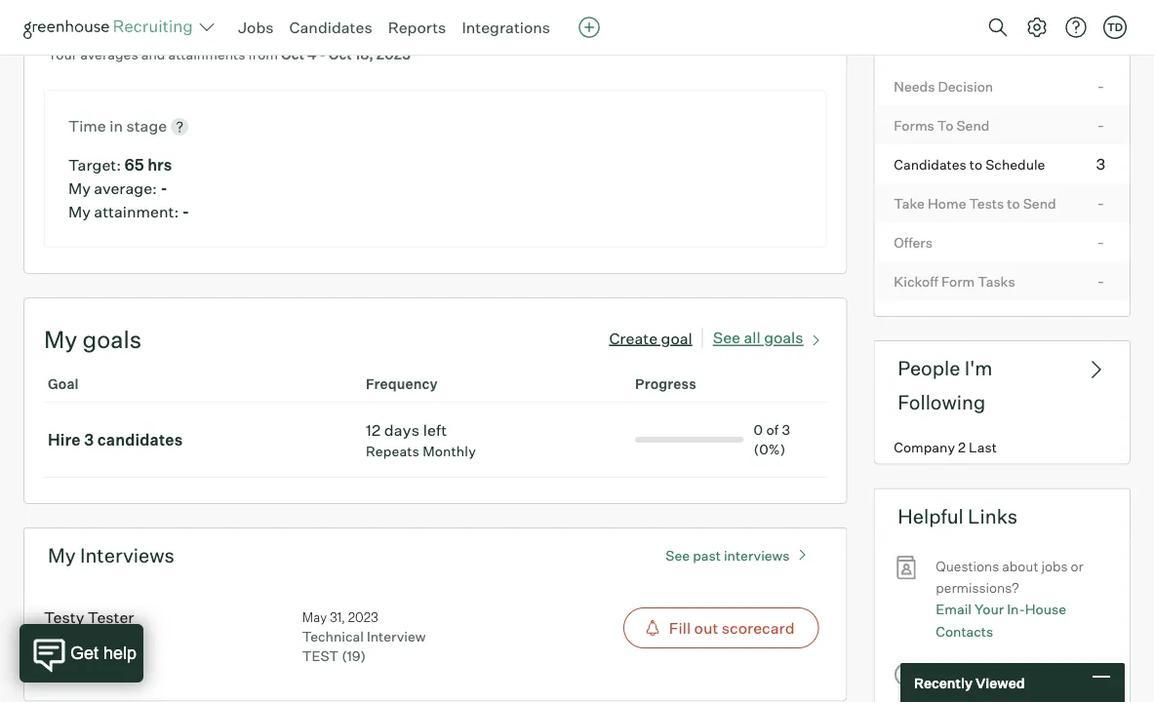 Task type: locate. For each thing, give the bounding box(es) containing it.
forms
[[895, 117, 935, 134]]

1 horizontal spatial your
[[975, 602, 1005, 619]]

helpful
[[898, 504, 964, 529]]

tasks right form
[[978, 273, 1016, 290]]

0 horizontal spatial company
[[48, 6, 135, 30]]

0 vertical spatial send
[[957, 117, 990, 134]]

have
[[963, 665, 993, 682]]

0 horizontal spatial tasks
[[978, 273, 1016, 290]]

fill
[[669, 619, 691, 639]]

of
[[767, 422, 779, 439]]

schedule
[[986, 156, 1046, 173]]

search image
[[987, 16, 1010, 39]]

see for see all goals
[[713, 328, 741, 348]]

send right "to"
[[957, 117, 990, 134]]

progress bar
[[636, 438, 744, 443]]

candidates
[[289, 18, 373, 37], [895, 156, 967, 173]]

people
[[898, 357, 961, 381]]

company
[[48, 6, 135, 30], [895, 439, 956, 456]]

average:
[[94, 179, 157, 198]]

questions
[[936, 558, 1000, 575]]

averages
[[80, 46, 138, 63]]

td
[[1108, 21, 1124, 34]]

interview
[[367, 628, 426, 645]]

2023
[[377, 46, 411, 63], [348, 610, 379, 625]]

hrs
[[148, 155, 172, 175]]

1 horizontal spatial tasks
[[1052, 11, 1094, 30]]

send
[[957, 117, 990, 134], [1024, 195, 1057, 212]]

0 horizontal spatial oct
[[281, 46, 305, 63]]

create
[[610, 328, 658, 348]]

4
[[307, 46, 317, 63]]

see left "all"
[[713, 328, 741, 348]]

2023 inside the may 31, 2023 technical interview test (19)
[[348, 610, 379, 625]]

oct left 4
[[281, 46, 305, 63]]

0 vertical spatial company
[[48, 6, 135, 30]]

take
[[895, 195, 925, 212]]

0 horizontal spatial see
[[666, 547, 690, 564]]

1 horizontal spatial candidates
[[895, 156, 967, 173]]

time in
[[68, 116, 126, 136]]

company left 2
[[895, 439, 956, 456]]

3 right hire on the bottom
[[84, 431, 94, 450]]

1 vertical spatial 2023
[[348, 610, 379, 625]]

see all goals link
[[713, 324, 827, 348]]

viewed
[[976, 675, 1026, 692]]

hire
[[48, 431, 81, 450]]

company for company 2 last
[[895, 439, 956, 456]]

0 vertical spatial candidates
[[289, 18, 373, 37]]

company goals
[[48, 6, 189, 30]]

see inside see past interviews link
[[666, 547, 690, 564]]

see left past
[[666, 547, 690, 564]]

goal
[[661, 328, 693, 348]]

1 horizontal spatial oct
[[329, 46, 352, 63]]

1 vertical spatial to
[[1008, 195, 1021, 212]]

may
[[302, 610, 327, 625]]

to
[[970, 156, 983, 173], [1008, 195, 1021, 212]]

tasks right 'all'
[[1052, 11, 1094, 30]]

company 2 last
[[895, 439, 998, 456]]

2 horizontal spatial 3
[[1097, 154, 1106, 173]]

create goal
[[610, 328, 693, 348]]

1 vertical spatial candidates
[[895, 156, 967, 173]]

scorecard
[[722, 619, 795, 639]]

3 right schedule
[[1097, 154, 1106, 173]]

greenhouse recruiting image
[[23, 16, 199, 39]]

1 vertical spatial your
[[975, 602, 1005, 619]]

0 vertical spatial to
[[970, 156, 983, 173]]

see inside see all goals link
[[713, 328, 741, 348]]

my goals
[[44, 325, 142, 355]]

jobs link
[[238, 18, 274, 37]]

see
[[713, 328, 741, 348], [666, 547, 690, 564]]

candidates down "forms to send"
[[895, 156, 967, 173]]

time
[[68, 116, 106, 136]]

people i'm following link
[[874, 341, 1131, 430]]

interviews
[[724, 547, 790, 564]]

1 horizontal spatial see
[[713, 328, 741, 348]]

see for see past interviews
[[666, 547, 690, 564]]

send down schedule
[[1024, 195, 1057, 212]]

goals for my goals
[[83, 325, 142, 355]]

contacts
[[936, 623, 994, 641]]

form
[[942, 273, 975, 290]]

0 horizontal spatial candidates
[[289, 18, 373, 37]]

create goal link
[[610, 328, 713, 348]]

3 right of
[[782, 422, 791, 439]]

out
[[695, 619, 719, 639]]

monthly
[[423, 443, 476, 460]]

still have questions?
[[936, 665, 1065, 682]]

past
[[693, 547, 721, 564]]

needs
[[895, 78, 936, 95]]

jobs
[[238, 18, 274, 37]]

house
[[1026, 602, 1067, 619]]

my
[[68, 179, 91, 198], [68, 202, 91, 222], [44, 325, 77, 355], [48, 544, 76, 568]]

1 horizontal spatial 3
[[782, 422, 791, 439]]

in
[[110, 116, 123, 136]]

1 vertical spatial see
[[666, 547, 690, 564]]

to up take home tests to send
[[970, 156, 983, 173]]

tasks
[[1052, 11, 1094, 30], [978, 273, 1016, 290]]

2023 right 18,
[[377, 46, 411, 63]]

-
[[320, 46, 326, 63], [1098, 76, 1105, 95], [1098, 115, 1105, 134], [161, 179, 168, 198], [1098, 193, 1105, 213], [182, 202, 189, 222], [1098, 232, 1105, 252], [1098, 271, 1105, 291]]

0 vertical spatial 2023
[[377, 46, 411, 63]]

company up averages
[[48, 6, 135, 30]]

your left averages
[[48, 46, 77, 63]]

1 horizontal spatial send
[[1024, 195, 1057, 212]]

configure image
[[1026, 16, 1049, 39]]

left
[[423, 421, 447, 440]]

2023 right 31,
[[348, 610, 379, 625]]

12
[[366, 421, 381, 440]]

(0%)
[[754, 441, 786, 459]]

hire 3 candidates
[[48, 431, 183, 450]]

to right the tests
[[1008, 195, 1021, 212]]

company 2 last link
[[875, 430, 1130, 464]]

questions?
[[996, 665, 1065, 682]]

0 vertical spatial your
[[48, 46, 77, 63]]

candidates up 4
[[289, 18, 373, 37]]

attainments
[[168, 46, 245, 63]]

people i'm following
[[898, 357, 993, 415]]

candidates for candidates to schedule
[[895, 156, 967, 173]]

0
[[754, 422, 764, 439]]

1 horizontal spatial to
[[1008, 195, 1021, 212]]

attainment:
[[94, 202, 179, 222]]

0 vertical spatial see
[[713, 328, 741, 348]]

oct
[[281, 46, 305, 63], [329, 46, 352, 63]]

candidates link
[[289, 18, 373, 37]]

0 vertical spatial tasks
[[1052, 11, 1094, 30]]

needs decision
[[895, 78, 994, 95]]

candidates to schedule
[[895, 156, 1046, 173]]

1 vertical spatial company
[[895, 439, 956, 456]]

your down permissions?
[[975, 602, 1005, 619]]

fill out scorecard link
[[561, 608, 820, 649]]

oct left 18,
[[329, 46, 352, 63]]

goal
[[48, 376, 79, 393]]

1 horizontal spatial company
[[895, 439, 956, 456]]

may 31, 2023 technical interview test (19)
[[302, 610, 426, 665]]

helpful links
[[898, 504, 1018, 529]]

2
[[959, 439, 967, 456]]



Task type: describe. For each thing, give the bounding box(es) containing it.
65
[[125, 155, 144, 175]]

recently viewed
[[915, 675, 1026, 692]]

0 of 3 (0%)
[[754, 422, 791, 459]]

candidates
[[97, 431, 183, 450]]

goals for company goals
[[140, 6, 189, 30]]

reports link
[[388, 18, 446, 37]]

in-
[[1008, 602, 1026, 619]]

tester
[[88, 608, 134, 627]]

take home tests to send
[[895, 195, 1057, 212]]

decision
[[939, 78, 994, 95]]

i'm
[[965, 357, 993, 381]]

email
[[936, 602, 972, 619]]

1 oct from the left
[[281, 46, 305, 63]]

test
[[302, 648, 339, 665]]

forms to send
[[895, 117, 990, 134]]

days
[[384, 421, 420, 440]]

recently
[[915, 675, 973, 692]]

offers
[[895, 234, 933, 251]]

interviews
[[80, 544, 175, 568]]

12 days left repeats monthly
[[366, 421, 476, 460]]

18,
[[355, 46, 374, 63]]

td button
[[1104, 16, 1128, 39]]

and
[[141, 46, 165, 63]]

td button
[[1100, 12, 1131, 43]]

0 horizontal spatial 3
[[84, 431, 94, 450]]

integrations link
[[462, 18, 551, 37]]

candidates for candidates
[[289, 18, 373, 37]]

3 inside the 0 of 3 (0%)
[[782, 422, 791, 439]]

integrations
[[462, 18, 551, 37]]

jobs
[[1042, 558, 1068, 575]]

kickoff form tasks
[[895, 273, 1016, 290]]

target: 65 hrs my average: - my attainment: -
[[68, 155, 189, 222]]

see past interviews link
[[656, 539, 823, 564]]

my interviews
[[48, 544, 175, 568]]

still
[[936, 665, 960, 682]]

reports
[[388, 18, 446, 37]]

tests
[[970, 195, 1005, 212]]

stage
[[126, 116, 167, 136]]

testy tester
[[44, 608, 134, 627]]

questions about jobs or permissions? email your in-house contacts
[[936, 558, 1084, 641]]

about
[[1003, 558, 1039, 575]]

technical
[[302, 628, 364, 645]]

0 horizontal spatial to
[[970, 156, 983, 173]]

email your in-house contacts link
[[936, 600, 1111, 643]]

all tasks button
[[1024, 1, 1099, 41]]

1 vertical spatial tasks
[[978, 273, 1016, 290]]

all tasks
[[1029, 11, 1094, 30]]

from
[[248, 46, 278, 63]]

1 vertical spatial send
[[1024, 195, 1057, 212]]

home
[[928, 195, 967, 212]]

your averages and attainments from oct 4 - oct 18, 2023
[[48, 46, 411, 63]]

progress
[[636, 376, 697, 393]]

tasks inside button
[[1052, 11, 1094, 30]]

frequency
[[366, 376, 438, 393]]

links
[[969, 504, 1018, 529]]

company for company goals
[[48, 6, 135, 30]]

all
[[1029, 11, 1048, 30]]

0 horizontal spatial your
[[48, 46, 77, 63]]

all
[[744, 328, 761, 348]]

testy
[[44, 608, 84, 627]]

to
[[938, 117, 954, 134]]

permissions?
[[936, 580, 1020, 597]]

2 oct from the left
[[329, 46, 352, 63]]

0 horizontal spatial send
[[957, 117, 990, 134]]

your inside questions about jobs or permissions? email your in-house contacts
[[975, 602, 1005, 619]]

fill out scorecard
[[669, 619, 795, 639]]

target:
[[68, 155, 121, 175]]

kickoff
[[895, 273, 939, 290]]

(19)
[[342, 648, 366, 665]]

see past interviews
[[666, 547, 790, 564]]

31,
[[330, 610, 346, 625]]

testy tester link
[[44, 608, 134, 627]]

see all goals
[[713, 328, 804, 348]]

last
[[969, 439, 998, 456]]



Task type: vqa. For each thing, say whether or not it's contained in the screenshot.
Interviews
yes



